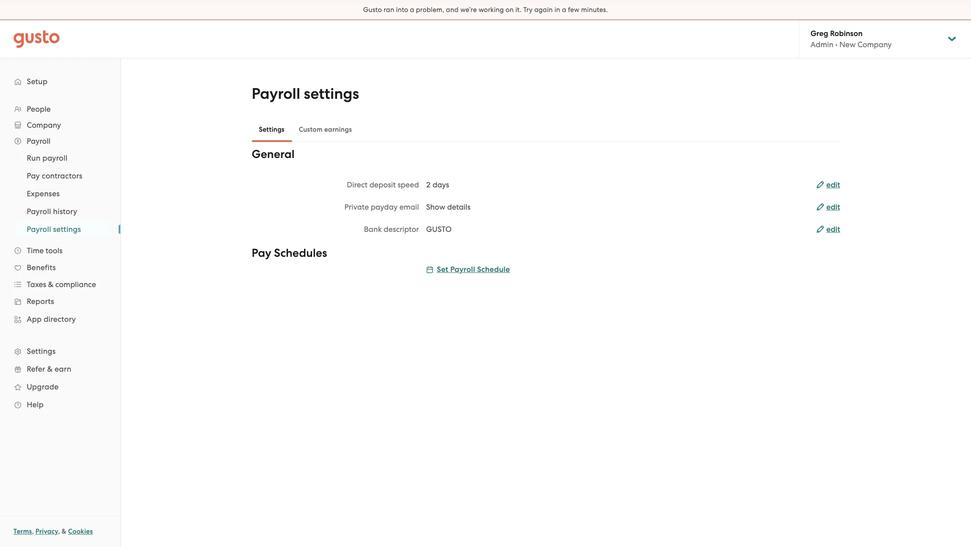 Task type: describe. For each thing, give the bounding box(es) containing it.
payroll button
[[9, 133, 111, 149]]

custom
[[299, 126, 323, 134]]

custom earnings
[[299, 126, 352, 134]]

2 , from the left
[[58, 528, 60, 536]]

admin
[[811, 40, 834, 49]]

tools
[[46, 247, 63, 255]]

edit for days
[[826, 181, 840, 190]]

earn
[[55, 365, 71, 374]]

email
[[399, 203, 419, 212]]

& for earn
[[47, 365, 53, 374]]

people button
[[9, 101, 111, 117]]

again
[[534, 6, 553, 14]]

greg robinson admin • new company
[[811, 29, 892, 49]]

details
[[447, 203, 471, 212]]

compliance
[[55, 280, 96, 289]]

settings link
[[9, 344, 111, 360]]

benefits
[[27, 263, 56, 272]]

general
[[252, 148, 295, 161]]

payroll
[[42, 154, 67, 163]]

setup
[[27, 77, 48, 86]]

pay contractors link
[[16, 168, 111, 184]]

setup link
[[9, 74, 111, 90]]

taxes & compliance
[[27, 280, 96, 289]]

3 edit button from the top
[[817, 225, 840, 235]]

cookies button
[[68, 527, 93, 538]]

edit button for days
[[817, 180, 840, 191]]

ran
[[384, 6, 394, 14]]

privacy link
[[35, 528, 58, 536]]

settings button
[[252, 119, 292, 140]]

directory
[[44, 315, 76, 324]]

pay contractors
[[27, 172, 82, 181]]

payroll settings tab list
[[252, 117, 840, 142]]

2 vertical spatial &
[[62, 528, 66, 536]]

refer & earn link
[[9, 362, 111, 378]]

gusto
[[426, 225, 452, 234]]

upgrade link
[[9, 379, 111, 395]]

time tools button
[[9, 243, 111, 259]]

gusto
[[363, 6, 382, 14]]

payroll inside the settings tab panel
[[450, 265, 475, 275]]

private
[[344, 203, 369, 212]]

payroll history
[[27, 207, 77, 216]]

days
[[433, 181, 449, 189]]

terms link
[[13, 528, 32, 536]]

working
[[479, 6, 504, 14]]

cookies
[[68, 528, 93, 536]]

company inside dropdown button
[[27, 121, 61, 130]]

set
[[437, 265, 448, 275]]

bank descriptor
[[364, 225, 419, 234]]

refer
[[27, 365, 45, 374]]

show details
[[426, 203, 471, 212]]

edit button for details
[[817, 202, 840, 213]]

1 , from the left
[[32, 528, 34, 536]]

run payroll link
[[16, 150, 111, 166]]

problem,
[[416, 6, 444, 14]]

reports
[[27, 297, 54, 306]]

expenses
[[27, 189, 60, 198]]

into
[[396, 6, 408, 14]]

payroll up time
[[27, 225, 51, 234]]

1 a from the left
[[410, 6, 414, 14]]

and
[[446, 6, 459, 14]]

expenses link
[[16, 186, 111, 202]]

private payday email
[[344, 203, 419, 212]]

custom earnings button
[[292, 119, 359, 140]]

minutes.
[[581, 6, 608, 14]]

•
[[835, 40, 838, 49]]

time
[[27, 247, 44, 255]]

try
[[523, 6, 533, 14]]

direct deposit speed
[[347, 181, 419, 189]]

home image
[[13, 30, 60, 48]]

time tools
[[27, 247, 63, 255]]

we're
[[460, 6, 477, 14]]

terms
[[13, 528, 32, 536]]

gusto ran into a problem, and we're working on it. try again in a few minutes.
[[363, 6, 608, 14]]

2 a from the left
[[562, 6, 566, 14]]

people
[[27, 105, 51, 114]]



Task type: locate. For each thing, give the bounding box(es) containing it.
settings tab panel
[[252, 148, 840, 287]]

1 vertical spatial edit button
[[817, 202, 840, 213]]

upgrade
[[27, 383, 59, 392]]

settings
[[259, 126, 285, 134], [27, 347, 56, 356]]

edit
[[826, 181, 840, 190], [826, 203, 840, 212], [826, 225, 840, 235]]

speed
[[398, 181, 419, 189]]

company inside greg robinson admin • new company
[[858, 40, 892, 49]]

1 horizontal spatial payroll settings
[[252, 85, 359, 103]]

help link
[[9, 397, 111, 413]]

& left earn in the left bottom of the page
[[47, 365, 53, 374]]

0 vertical spatial &
[[48, 280, 53, 289]]

contractors
[[42, 172, 82, 181]]

privacy
[[35, 528, 58, 536]]

settings up custom earnings
[[304, 85, 359, 103]]

run payroll
[[27, 154, 67, 163]]

pay inside gusto navigation element
[[27, 172, 40, 181]]

3 edit from the top
[[826, 225, 840, 235]]

payroll settings link
[[16, 222, 111, 238]]

a right in on the right top
[[562, 6, 566, 14]]

1 vertical spatial &
[[47, 365, 53, 374]]

pay left schedules
[[252, 247, 271, 260]]

payroll settings inside list
[[27, 225, 81, 234]]

on
[[506, 6, 514, 14]]

0 vertical spatial pay
[[27, 172, 40, 181]]

robinson
[[830, 29, 863, 38]]

1 horizontal spatial ,
[[58, 528, 60, 536]]

payroll settings
[[252, 85, 359, 103], [27, 225, 81, 234]]

& right taxes at the bottom left of the page
[[48, 280, 53, 289]]

bank
[[364, 225, 382, 234]]

1 vertical spatial company
[[27, 121, 61, 130]]

earnings
[[324, 126, 352, 134]]

taxes
[[27, 280, 46, 289]]

2
[[426, 181, 431, 189]]

0 vertical spatial settings
[[304, 85, 359, 103]]

payroll
[[252, 85, 300, 103], [27, 137, 50, 146], [27, 207, 51, 216], [27, 225, 51, 234], [450, 265, 475, 275]]

0 vertical spatial edit
[[826, 181, 840, 190]]

1 horizontal spatial settings
[[259, 126, 285, 134]]

greg
[[811, 29, 828, 38]]

1 vertical spatial payroll settings
[[27, 225, 81, 234]]

payroll right 'set'
[[450, 265, 475, 275]]

payroll down "expenses"
[[27, 207, 51, 216]]

, left cookies button
[[58, 528, 60, 536]]

0 horizontal spatial a
[[410, 6, 414, 14]]

0 horizontal spatial settings
[[53, 225, 81, 234]]

payroll up run
[[27, 137, 50, 146]]

run
[[27, 154, 40, 163]]

1 vertical spatial settings
[[27, 347, 56, 356]]

& for compliance
[[48, 280, 53, 289]]

help
[[27, 401, 44, 410]]

&
[[48, 280, 53, 289], [47, 365, 53, 374], [62, 528, 66, 536]]

pay inside the settings tab panel
[[252, 247, 271, 260]]

1 horizontal spatial company
[[858, 40, 892, 49]]

& left cookies button
[[62, 528, 66, 536]]

payroll up settings button
[[252, 85, 300, 103]]

it.
[[515, 6, 522, 14]]

1 horizontal spatial a
[[562, 6, 566, 14]]

pay schedules
[[252, 247, 327, 260]]

set payroll schedule link
[[426, 265, 510, 275]]

1 edit button from the top
[[817, 180, 840, 191]]

settings up refer
[[27, 347, 56, 356]]

settings down "history"
[[53, 225, 81, 234]]

a
[[410, 6, 414, 14], [562, 6, 566, 14]]

in
[[554, 6, 560, 14]]

gusto navigation element
[[0, 58, 120, 428]]

& inside refer & earn link
[[47, 365, 53, 374]]

1 horizontal spatial settings
[[304, 85, 359, 103]]

settings inside gusto navigation element
[[53, 225, 81, 234]]

app directory
[[27, 315, 76, 324]]

pay for pay schedules
[[252, 247, 271, 260]]

payroll settings up the custom
[[252, 85, 359, 103]]

settings inside list
[[27, 347, 56, 356]]

company
[[858, 40, 892, 49], [27, 121, 61, 130]]

app directory link
[[9, 312, 111, 328]]

company right new
[[858, 40, 892, 49]]

pay
[[27, 172, 40, 181], [252, 247, 271, 260]]

edit for details
[[826, 203, 840, 212]]

1 vertical spatial settings
[[53, 225, 81, 234]]

list
[[0, 101, 120, 414], [0, 149, 120, 239]]

a right into
[[410, 6, 414, 14]]

2 days
[[426, 181, 449, 189]]

edit button
[[817, 180, 840, 191], [817, 202, 840, 213], [817, 225, 840, 235]]

few
[[568, 6, 579, 14]]

2 edit from the top
[[826, 203, 840, 212]]

set payroll schedule
[[437, 265, 510, 275]]

terms , privacy , & cookies
[[13, 528, 93, 536]]

2 vertical spatial edit
[[826, 225, 840, 235]]

payroll history link
[[16, 204, 111, 220]]

1 edit from the top
[[826, 181, 840, 190]]

, left privacy
[[32, 528, 34, 536]]

0 vertical spatial payroll settings
[[252, 85, 359, 103]]

deposit
[[369, 181, 396, 189]]

app
[[27, 315, 42, 324]]

1 horizontal spatial pay
[[252, 247, 271, 260]]

0 horizontal spatial payroll settings
[[27, 225, 81, 234]]

2 vertical spatial edit button
[[817, 225, 840, 235]]

0 horizontal spatial pay
[[27, 172, 40, 181]]

taxes & compliance button
[[9, 277, 111, 293]]

settings inside button
[[259, 126, 285, 134]]

1 list from the top
[[0, 101, 120, 414]]

2 edit button from the top
[[817, 202, 840, 213]]

0 vertical spatial edit button
[[817, 180, 840, 191]]

refer & earn
[[27, 365, 71, 374]]

,
[[32, 528, 34, 536], [58, 528, 60, 536]]

benefits link
[[9, 260, 111, 276]]

direct
[[347, 181, 368, 189]]

& inside taxes & compliance dropdown button
[[48, 280, 53, 289]]

company button
[[9, 117, 111, 133]]

0 vertical spatial settings
[[259, 126, 285, 134]]

history
[[53, 207, 77, 216]]

list containing people
[[0, 101, 120, 414]]

descriptor
[[384, 225, 419, 234]]

reports link
[[9, 294, 111, 310]]

payroll settings down payroll history
[[27, 225, 81, 234]]

pay down run
[[27, 172, 40, 181]]

1 vertical spatial pay
[[252, 247, 271, 260]]

settings up general
[[259, 126, 285, 134]]

company down people
[[27, 121, 61, 130]]

settings
[[304, 85, 359, 103], [53, 225, 81, 234]]

1 vertical spatial edit
[[826, 203, 840, 212]]

payday
[[371, 203, 398, 212]]

payroll inside dropdown button
[[27, 137, 50, 146]]

schedule
[[477, 265, 510, 275]]

show
[[426, 203, 445, 212]]

0 horizontal spatial ,
[[32, 528, 34, 536]]

2 list from the top
[[0, 149, 120, 239]]

new
[[839, 40, 856, 49]]

0 vertical spatial company
[[858, 40, 892, 49]]

pay for pay contractors
[[27, 172, 40, 181]]

list containing run payroll
[[0, 149, 120, 239]]

0 horizontal spatial settings
[[27, 347, 56, 356]]

0 horizontal spatial company
[[27, 121, 61, 130]]



Task type: vqa. For each thing, say whether or not it's contained in the screenshot.
Exactly
no



